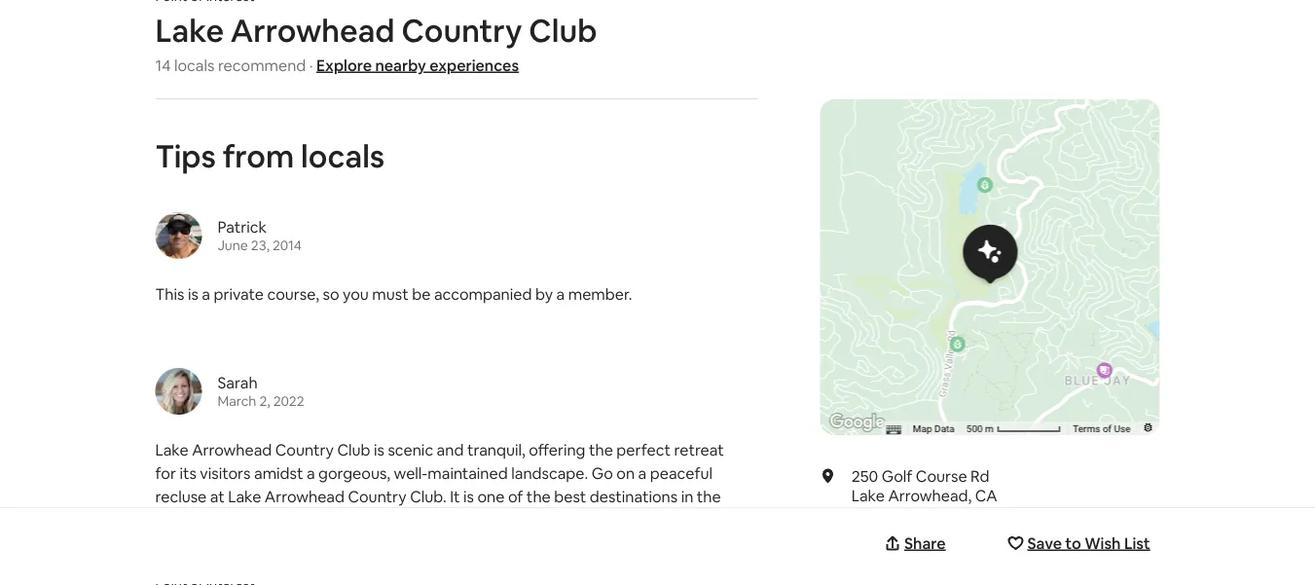 Task type: locate. For each thing, give the bounding box(es) containing it.
google image
[[826, 410, 890, 436]]

0 vertical spatial of
[[1103, 423, 1112, 435]]

locals
[[174, 55, 215, 75], [301, 136, 385, 176]]

2022
[[273, 393, 304, 410]]

23,
[[251, 237, 270, 254]]

0 vertical spatial club
[[529, 10, 597, 51]]

is left scenic in the bottom left of the page
[[374, 440, 385, 460]]

country
[[402, 10, 522, 51], [275, 440, 334, 460], [348, 487, 407, 507]]

a left "private"
[[202, 284, 210, 304]]

1 horizontal spatial locals
[[301, 136, 385, 176]]

0 vertical spatial for
[[155, 463, 176, 483]]

tips
[[155, 136, 216, 176]]

0 horizontal spatial for
[[155, 463, 176, 483]]

ca
[[976, 486, 998, 506]]

lake arrowhead country club is scenic and tranquil, offering the perfect retreat for its visitors amidst a gorgeous, well-maintained landscape. go on a peaceful recluse at lake arrowhead country club. it is one of the best destinations in the area for you to enjoy a moment to yourself as you take fu…
[[155, 440, 724, 530]]

recommend
[[218, 55, 306, 75]]

june
[[218, 237, 248, 254]]

from
[[223, 136, 294, 176]]

explore
[[317, 55, 372, 75]]

0 horizontal spatial locals
[[174, 55, 215, 75]]

peaceful
[[650, 463, 713, 483]]

map data
[[913, 423, 955, 435]]

must
[[372, 284, 409, 304]]

1 horizontal spatial is
[[374, 440, 385, 460]]

0 horizontal spatial is
[[188, 284, 198, 304]]

of
[[1103, 423, 1112, 435], [508, 487, 523, 507]]

1 vertical spatial country
[[275, 440, 334, 460]]

0 horizontal spatial you
[[214, 510, 240, 530]]

0 vertical spatial is
[[188, 284, 198, 304]]

lake arrowhead country club 14 locals recommend · explore nearby experiences
[[155, 10, 597, 75]]

you
[[343, 284, 369, 304], [214, 510, 240, 530], [480, 510, 506, 530]]

maintained
[[428, 463, 508, 483]]

2014
[[273, 237, 302, 254]]

fu…
[[545, 510, 570, 530]]

club
[[529, 10, 597, 51], [337, 440, 371, 460]]

moment
[[317, 510, 378, 530]]

accompanied
[[434, 284, 532, 304]]

is
[[188, 284, 198, 304], [374, 440, 385, 460], [464, 487, 474, 507]]

country for lake arrowhead country club 14 locals recommend · explore nearby experiences
[[402, 10, 522, 51]]

1 vertical spatial for
[[190, 510, 211, 530]]

for down 'at'
[[190, 510, 211, 530]]

0 horizontal spatial of
[[508, 487, 523, 507]]

a right 'by' on the left of page
[[557, 284, 565, 304]]

locals right from
[[301, 136, 385, 176]]

best
[[554, 487, 587, 507]]

terms
[[1074, 423, 1101, 435]]

·
[[309, 55, 313, 75]]

map data button
[[913, 422, 955, 436]]

1 vertical spatial arrowhead
[[192, 440, 272, 460]]

the
[[589, 440, 613, 460], [527, 487, 551, 507], [697, 487, 721, 507]]

to left 'enjoy'
[[244, 510, 259, 530]]

read more
[[574, 510, 653, 530]]

club inside lake arrowhead country club is scenic and tranquil, offering the perfect retreat for its visitors amidst a gorgeous, well-maintained landscape. go on a peaceful recluse at lake arrowhead country club. it is one of the best destinations in the area for you to enjoy a moment to yourself as you take fu…
[[337, 440, 371, 460]]

rd
[[971, 466, 990, 486]]

club.
[[410, 487, 447, 507]]

to right save
[[1066, 533, 1082, 553]]

to
[[244, 510, 259, 530], [381, 510, 397, 530], [1066, 533, 1082, 553]]

lake inside 250 golf course rd lake arrowhead, ca
[[852, 486, 885, 506]]

the up go at left bottom
[[589, 440, 613, 460]]

course,
[[267, 284, 319, 304]]

arrowhead for lake arrowhead country club is scenic and tranquil, offering the perfect retreat for its visitors amidst a gorgeous, well-maintained landscape. go on a peaceful recluse at lake arrowhead country club. it is one of the best destinations in the area for you to enjoy a moment to yourself as you take fu…
[[192, 440, 272, 460]]

1 horizontal spatial club
[[529, 10, 597, 51]]

1 horizontal spatial to
[[381, 510, 397, 530]]

map region
[[661, 60, 1316, 559]]

this is a private course, so you must be accompanied by a member.
[[155, 284, 632, 304]]

locals right 14
[[174, 55, 215, 75]]

scenic
[[388, 440, 433, 460]]

march
[[218, 393, 256, 410]]

2 vertical spatial country
[[348, 487, 407, 507]]

sarah image
[[155, 368, 202, 415]]

arrowhead up 'enjoy'
[[265, 487, 345, 507]]

0 vertical spatial arrowhead
[[231, 10, 395, 51]]

0 horizontal spatial club
[[337, 440, 371, 460]]

of right one
[[508, 487, 523, 507]]

2 vertical spatial is
[[464, 487, 474, 507]]

country for lake arrowhead country club is scenic and tranquil, offering the perfect retreat for its visitors amidst a gorgeous, well-maintained landscape. go on a peaceful recluse at lake arrowhead country club. it is one of the best destinations in the area for you to enjoy a moment to yourself as you take fu…
[[275, 440, 334, 460]]

data
[[935, 423, 955, 435]]

lake
[[155, 10, 224, 51], [155, 440, 189, 460], [852, 486, 885, 506], [228, 487, 261, 507]]

of left use
[[1103, 423, 1112, 435]]

lake left arrowhead,
[[852, 486, 885, 506]]

in
[[681, 487, 694, 507]]

is right it
[[464, 487, 474, 507]]

read
[[574, 510, 611, 530]]

lake up 14
[[155, 10, 224, 51]]

golf
[[882, 466, 913, 486]]

wish
[[1085, 533, 1121, 553]]

save to wish list
[[1028, 533, 1151, 553]]

a
[[202, 284, 210, 304], [557, 284, 565, 304], [307, 463, 315, 483], [638, 463, 647, 483], [305, 510, 313, 530]]

club inside lake arrowhead country club 14 locals recommend · explore nearby experiences
[[529, 10, 597, 51]]

tranquil,
[[467, 440, 526, 460]]

nearby
[[375, 55, 426, 75]]

by
[[536, 284, 553, 304]]

lake right 'at'
[[228, 487, 261, 507]]

you right so in the left of the page
[[343, 284, 369, 304]]

500 m
[[967, 423, 997, 435]]

0 vertical spatial locals
[[174, 55, 215, 75]]

explore nearby experiences button
[[317, 55, 519, 75]]

you down one
[[480, 510, 506, 530]]

for left its
[[155, 463, 176, 483]]

patrick image
[[155, 213, 202, 259], [155, 213, 202, 259]]

the right in
[[697, 487, 721, 507]]

the down landscape.
[[527, 487, 551, 507]]

you down 'at'
[[214, 510, 240, 530]]

of inside lake arrowhead country club is scenic and tranquil, offering the perfect retreat for its visitors amidst a gorgeous, well-maintained landscape. go on a peaceful recluse at lake arrowhead country club. it is one of the best destinations in the area for you to enjoy a moment to yourself as you take fu…
[[508, 487, 523, 507]]

yourself
[[400, 510, 458, 530]]

country up experiences
[[402, 10, 522, 51]]

arrowhead inside lake arrowhead country club 14 locals recommend · explore nearby experiences
[[231, 10, 395, 51]]

500
[[967, 423, 983, 435]]

1 vertical spatial club
[[337, 440, 371, 460]]

arrowhead up the visitors on the bottom
[[192, 440, 272, 460]]

country down gorgeous,
[[348, 487, 407, 507]]

country inside lake arrowhead country club 14 locals recommend · explore nearby experiences
[[402, 10, 522, 51]]

visitors
[[200, 463, 251, 483]]

to left yourself on the bottom left of the page
[[381, 510, 397, 530]]

for
[[155, 463, 176, 483], [190, 510, 211, 530]]

arrowhead for lake arrowhead country club 14 locals recommend · explore nearby experiences
[[231, 10, 395, 51]]

country up amidst
[[275, 440, 334, 460]]

1 horizontal spatial of
[[1103, 423, 1112, 435]]

0 vertical spatial country
[[402, 10, 522, 51]]

save to wish list button
[[1004, 524, 1160, 563]]

map
[[913, 423, 933, 435]]

is right this
[[188, 284, 198, 304]]

arrowhead up ·
[[231, 10, 395, 51]]

2 horizontal spatial to
[[1066, 533, 1082, 553]]

1 vertical spatial of
[[508, 487, 523, 507]]

locals inside lake arrowhead country club 14 locals recommend · explore nearby experiences
[[174, 55, 215, 75]]

1 vertical spatial locals
[[301, 136, 385, 176]]

arrowhead
[[231, 10, 395, 51], [192, 440, 272, 460], [265, 487, 345, 507]]



Task type: vqa. For each thing, say whether or not it's contained in the screenshot.
Da image
no



Task type: describe. For each thing, give the bounding box(es) containing it.
terms of use link
[[1074, 423, 1131, 435]]

recluse
[[155, 487, 207, 507]]

use
[[1115, 423, 1131, 435]]

club for lake arrowhead country club is scenic and tranquil, offering the perfect retreat for its visitors amidst a gorgeous, well-maintained landscape. go on a peaceful recluse at lake arrowhead country club. it is one of the best destinations in the area for you to enjoy a moment to yourself as you take fu…
[[337, 440, 371, 460]]

experiences
[[430, 55, 519, 75]]

area
[[155, 510, 187, 530]]

a right 'enjoy'
[[305, 510, 313, 530]]

amidst
[[254, 463, 303, 483]]

be
[[412, 284, 431, 304]]

well-
[[394, 463, 428, 483]]

take
[[510, 510, 541, 530]]

2 horizontal spatial the
[[697, 487, 721, 507]]

tips from locals
[[155, 136, 385, 176]]

keyboard shortcuts image
[[886, 425, 902, 435]]

1 horizontal spatial you
[[343, 284, 369, 304]]

250
[[852, 466, 879, 486]]

report errors in the road map or imagery to google image
[[1143, 422, 1155, 434]]

perfect
[[617, 440, 671, 460]]

so
[[323, 284, 339, 304]]

terms of use
[[1074, 423, 1131, 435]]

sarah
[[218, 373, 258, 393]]

one
[[478, 487, 505, 507]]

m
[[986, 423, 994, 435]]

a right "on"
[[638, 463, 647, 483]]

patrick june 23, 2014
[[218, 217, 302, 254]]

and
[[437, 440, 464, 460]]

0 horizontal spatial the
[[527, 487, 551, 507]]

2,
[[259, 393, 270, 410]]

250 golf course rd lake arrowhead, ca
[[852, 466, 998, 506]]

this
[[155, 284, 184, 304]]

enjoy
[[263, 510, 301, 530]]

1 horizontal spatial for
[[190, 510, 211, 530]]

go
[[592, 463, 613, 483]]

it
[[450, 487, 460, 507]]

retreat
[[674, 440, 724, 460]]

1 vertical spatial is
[[374, 440, 385, 460]]

2 vertical spatial arrowhead
[[265, 487, 345, 507]]

a right amidst
[[307, 463, 315, 483]]

more
[[614, 510, 653, 530]]

at
[[210, 487, 225, 507]]

save
[[1028, 533, 1062, 553]]

14
[[155, 55, 171, 75]]

list
[[1125, 533, 1151, 553]]

private
[[214, 284, 264, 304]]

its
[[180, 463, 197, 483]]

patrick
[[218, 217, 267, 237]]

club for lake arrowhead country club 14 locals recommend · explore nearby experiences
[[529, 10, 597, 51]]

share button
[[881, 524, 956, 563]]

sarah march 2, 2022
[[218, 373, 304, 410]]

offering
[[529, 440, 586, 460]]

to inside 'button'
[[1066, 533, 1082, 553]]

gorgeous,
[[319, 463, 391, 483]]

lake inside lake arrowhead country club 14 locals recommend · explore nearby experiences
[[155, 10, 224, 51]]

share
[[905, 533, 946, 553]]

destinations
[[590, 487, 678, 507]]

arrowhead,
[[889, 486, 972, 506]]

as
[[461, 510, 477, 530]]

2 horizontal spatial you
[[480, 510, 506, 530]]

500 m button
[[961, 422, 1068, 436]]

member.
[[568, 284, 632, 304]]

2 horizontal spatial is
[[464, 487, 474, 507]]

1 horizontal spatial the
[[589, 440, 613, 460]]

course
[[916, 466, 968, 486]]

on
[[617, 463, 635, 483]]

lake up its
[[155, 440, 189, 460]]

sarah image
[[155, 368, 202, 415]]

landscape.
[[512, 463, 588, 483]]

0 horizontal spatial to
[[244, 510, 259, 530]]



